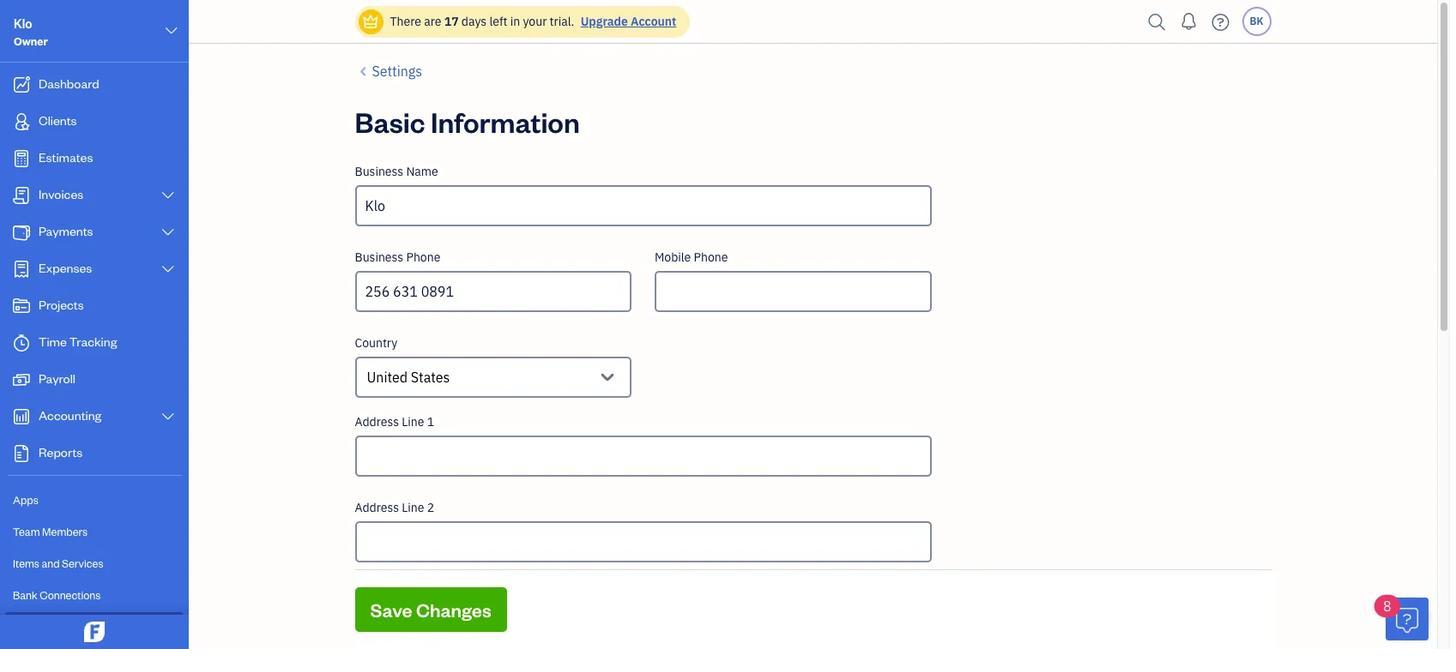 Task type: vqa. For each thing, say whether or not it's contained in the screenshot.
Client-
no



Task type: describe. For each thing, give the bounding box(es) containing it.
trial.
[[550, 14, 575, 29]]

8
[[1384, 598, 1392, 616]]

payments
[[39, 223, 93, 240]]

address for address line 2
[[355, 501, 399, 516]]

Mobile Phone text field
[[655, 271, 932, 313]]

team
[[13, 525, 40, 539]]

estimates
[[39, 149, 93, 166]]

team members
[[13, 525, 88, 539]]

main element
[[0, 0, 245, 650]]

team members link
[[4, 518, 184, 548]]

phone for business phone
[[406, 250, 441, 265]]

states
[[411, 369, 450, 386]]

save
[[370, 598, 413, 622]]

chevron large down image for invoices
[[160, 189, 176, 203]]

upgrade
[[581, 14, 628, 29]]

days
[[462, 14, 487, 29]]

are
[[424, 14, 442, 29]]

projects link
[[4, 289, 184, 325]]

business name
[[355, 164, 438, 179]]

items
[[13, 557, 39, 571]]

Address Line 2 text field
[[355, 522, 932, 563]]

changes
[[416, 598, 492, 622]]

city
[[355, 586, 376, 602]]

payment image
[[11, 224, 32, 241]]

go to help image
[[1208, 9, 1235, 35]]

report image
[[11, 446, 32, 463]]

upgrade account link
[[578, 14, 677, 29]]

payroll link
[[4, 363, 184, 398]]

bank
[[13, 589, 38, 603]]

projects
[[39, 297, 84, 313]]

mobile
[[655, 250, 691, 265]]

united
[[367, 369, 408, 386]]

dashboard link
[[4, 68, 184, 103]]

save changes button
[[355, 588, 507, 633]]

address for address line 1
[[355, 415, 399, 430]]

united states
[[367, 369, 450, 386]]

time tracking link
[[4, 326, 184, 361]]

Business Phone text field
[[355, 271, 632, 313]]

expenses link
[[4, 252, 184, 288]]

members
[[42, 525, 88, 539]]

expenses
[[39, 260, 92, 276]]

save changes
[[370, 598, 492, 622]]

time tracking
[[39, 334, 117, 350]]

chevron large down image inside accounting link
[[160, 410, 176, 424]]

money image
[[11, 372, 32, 389]]

chevron large down image for payments
[[160, 226, 176, 240]]

your
[[523, 14, 547, 29]]

estimate image
[[11, 150, 32, 167]]

bk button
[[1243, 7, 1272, 36]]

items and services link
[[4, 549, 184, 580]]

clients
[[39, 112, 77, 129]]



Task type: locate. For each thing, give the bounding box(es) containing it.
settings link
[[355, 61, 422, 82]]

estimates link
[[4, 142, 184, 177]]

payroll
[[39, 371, 76, 387]]

chevron large down image down estimates link
[[160, 189, 176, 203]]

chevron large down image inside payments link
[[160, 226, 176, 240]]

2 phone from the left
[[694, 250, 728, 265]]

chevron large down image
[[160, 189, 176, 203], [160, 226, 176, 240], [160, 263, 176, 276]]

1 vertical spatial business
[[355, 250, 404, 265]]

3 chevron large down image from the top
[[160, 263, 176, 276]]

address line 2
[[355, 501, 435, 516]]

tracking
[[69, 334, 117, 350]]

1
[[427, 415, 435, 430]]

owner
[[14, 34, 48, 48]]

City text field
[[355, 608, 632, 649]]

2 business from the top
[[355, 250, 404, 265]]

2 vertical spatial chevron large down image
[[160, 263, 176, 276]]

project image
[[11, 298, 32, 315]]

client image
[[11, 113, 32, 130]]

phone up business phone text field
[[406, 250, 441, 265]]

Address Line 1 text field
[[355, 436, 932, 477]]

bank connections
[[13, 589, 101, 603]]

none text field inside united states element
[[367, 366, 370, 390]]

2 line from the top
[[402, 501, 425, 516]]

line
[[402, 415, 425, 430], [402, 501, 425, 516]]

there are 17 days left in your trial. upgrade account
[[390, 14, 677, 29]]

payments link
[[4, 215, 184, 251]]

expense image
[[11, 261, 32, 278]]

mobile phone
[[655, 250, 728, 265]]

line left "2"
[[402, 501, 425, 516]]

2 address from the top
[[355, 501, 399, 516]]

1 chevron large down image from the top
[[160, 189, 176, 203]]

1 vertical spatial line
[[402, 501, 425, 516]]

klo
[[14, 15, 32, 32]]

klo owner
[[14, 15, 48, 48]]

notifications image
[[1176, 4, 1203, 39]]

apps link
[[4, 486, 184, 516]]

resource center badge image
[[1387, 598, 1429, 641]]

1 phone from the left
[[406, 250, 441, 265]]

1 business from the top
[[355, 164, 404, 179]]

freshbooks image
[[81, 622, 108, 643]]

country
[[355, 336, 398, 351]]

crown image
[[362, 12, 380, 30]]

items and services
[[13, 557, 104, 571]]

0 horizontal spatial phone
[[406, 250, 441, 265]]

accounting link
[[4, 400, 184, 435]]

address down united
[[355, 415, 399, 430]]

there
[[390, 14, 421, 29]]

0 vertical spatial chevron large down image
[[160, 189, 176, 203]]

connections
[[40, 589, 101, 603]]

in
[[511, 14, 520, 29]]

business phone
[[355, 250, 441, 265]]

invoices
[[39, 186, 83, 203]]

chevron large down image for expenses
[[160, 263, 176, 276]]

chevron large down image down 'invoices' 'link'
[[160, 226, 176, 240]]

address
[[355, 415, 399, 430], [355, 501, 399, 516]]

timer image
[[11, 335, 32, 352]]

reports link
[[4, 437, 184, 472]]

business for business phone
[[355, 250, 404, 265]]

2 chevron large down image from the top
[[160, 226, 176, 240]]

time
[[39, 334, 67, 350]]

dashboard image
[[11, 76, 32, 94]]

8 button
[[1375, 596, 1429, 641]]

address line 1
[[355, 415, 435, 430]]

1 vertical spatial chevron large down image
[[160, 410, 176, 424]]

0 vertical spatial address
[[355, 415, 399, 430]]

account
[[631, 14, 677, 29]]

basic information
[[355, 103, 580, 140]]

1 address from the top
[[355, 415, 399, 430]]

2
[[427, 501, 435, 516]]

search image
[[1144, 9, 1171, 35]]

apps
[[13, 494, 38, 507]]

1 vertical spatial chevron large down image
[[160, 226, 176, 240]]

united states element
[[355, 357, 632, 398]]

name
[[406, 164, 438, 179]]

chevron large down image
[[164, 21, 179, 41], [160, 410, 176, 424]]

phone right mobile
[[694, 250, 728, 265]]

chevron large down image inside 'invoices' 'link'
[[160, 189, 176, 203]]

1 line from the top
[[402, 415, 425, 430]]

invoice image
[[11, 187, 32, 204]]

and
[[42, 557, 60, 571]]

line for 1
[[402, 415, 425, 430]]

information
[[431, 103, 580, 140]]

Business Name text field
[[355, 185, 932, 227]]

1 vertical spatial address
[[355, 501, 399, 516]]

address left "2"
[[355, 501, 399, 516]]

bk
[[1250, 15, 1264, 27]]

basic
[[355, 103, 425, 140]]

clients link
[[4, 105, 184, 140]]

line for 2
[[402, 501, 425, 516]]

services
[[62, 557, 104, 571]]

business for business name
[[355, 164, 404, 179]]

phone for mobile phone
[[694, 250, 728, 265]]

chevron large down image down payments link
[[160, 263, 176, 276]]

bank connections link
[[4, 581, 184, 611]]

business
[[355, 164, 404, 179], [355, 250, 404, 265]]

left
[[490, 14, 508, 29]]

reports
[[39, 445, 83, 461]]

None text field
[[367, 366, 370, 390]]

0 vertical spatial chevron large down image
[[164, 21, 179, 41]]

dashboard
[[39, 76, 99, 92]]

settings
[[372, 63, 422, 80]]

0 vertical spatial business
[[355, 164, 404, 179]]

17
[[445, 14, 459, 29]]

line left 1
[[402, 415, 425, 430]]

accounting
[[39, 408, 102, 424]]

0 vertical spatial line
[[402, 415, 425, 430]]

phone
[[406, 250, 441, 265], [694, 250, 728, 265]]

invoices link
[[4, 179, 184, 214]]

chart image
[[11, 409, 32, 426]]

1 horizontal spatial phone
[[694, 250, 728, 265]]



